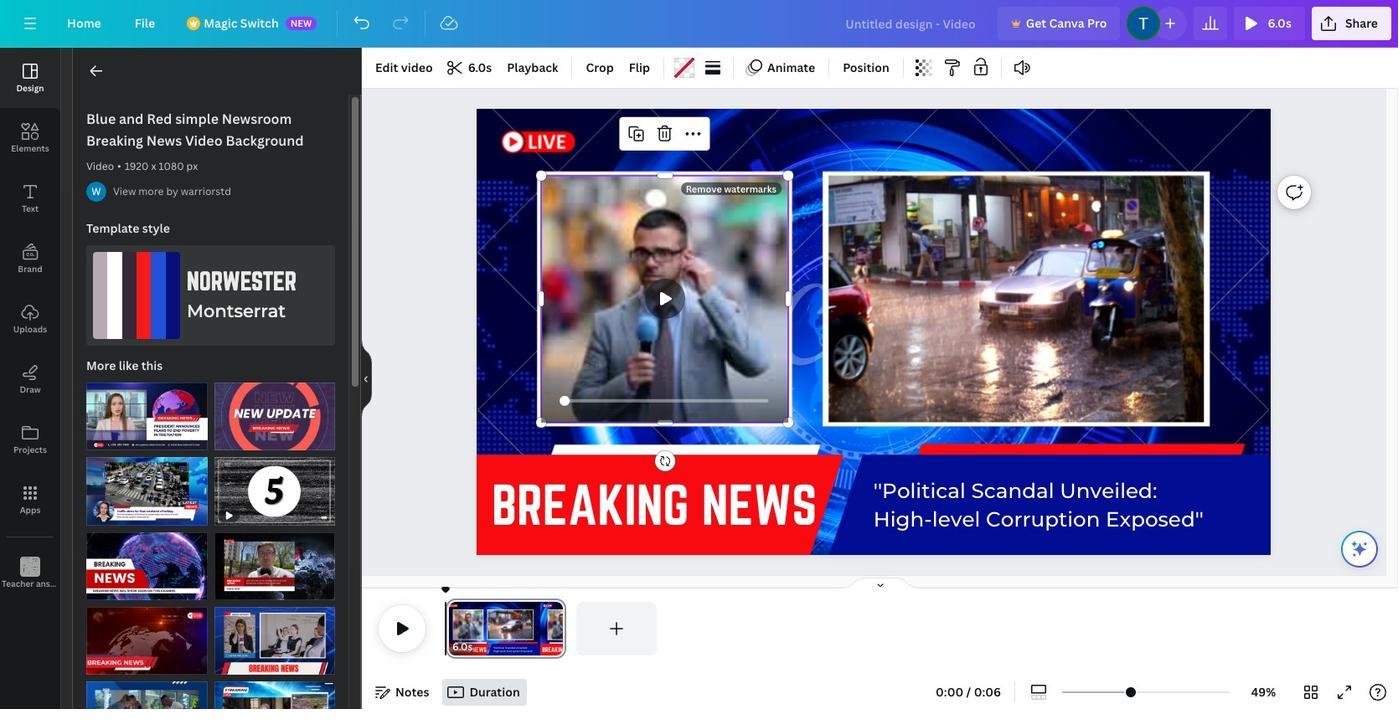 Task type: locate. For each thing, give the bounding box(es) containing it.
0 vertical spatial 6.0s button
[[1235, 7, 1306, 40]]

more
[[139, 184, 164, 199]]

more
[[86, 358, 116, 374]]

6.0s button right video
[[441, 54, 499, 81]]

0 vertical spatial 6.0s
[[1268, 15, 1292, 31]]

blue professional latest news animated video image
[[86, 458, 207, 526]]

background
[[226, 132, 304, 150]]

video up warriorstd element
[[86, 159, 114, 173]]

red and white animated breaking news youtube intro group
[[86, 523, 207, 601]]

get canva pro button
[[998, 7, 1121, 40]]

px
[[187, 159, 198, 173]]

edit video
[[375, 60, 433, 75]]

canva
[[1050, 15, 1085, 31]]

1920 x 1080 px
[[125, 159, 198, 173]]

1 vertical spatial 6.0s
[[468, 60, 492, 75]]

duration
[[470, 685, 520, 701]]

6.0s left 'page title' text field
[[453, 640, 473, 655]]

6.0s inside main menu bar
[[1268, 15, 1292, 31]]

6.0s
[[1268, 15, 1292, 31], [468, 60, 492, 75], [453, 640, 473, 655]]

apps
[[20, 505, 41, 516]]

projects button
[[0, 410, 60, 470]]

newsroom
[[222, 110, 292, 128]]

red
[[147, 110, 172, 128]]

0 vertical spatial video
[[185, 132, 223, 150]]

6.0s for 6.0s button in main menu bar
[[1268, 15, 1292, 31]]

high-
[[874, 507, 933, 532]]

blue minimalist breaking news video group
[[86, 373, 207, 451]]

file
[[135, 15, 155, 31]]

;
[[29, 580, 31, 591]]

news
[[146, 132, 182, 150]]

1 of 5
[[223, 434, 247, 447]]

2 vertical spatial 6.0s button
[[453, 639, 473, 656]]

breaking
[[492, 475, 690, 536]]

6.0s left playback
[[468, 60, 492, 75]]

style
[[142, 220, 170, 236]]

Design title text field
[[832, 7, 991, 40]]

text button
[[0, 168, 60, 229]]

6.0s left "share" dropdown button
[[1268, 15, 1292, 31]]

share button
[[1312, 7, 1392, 40]]

blue and red modern professional animated breaking news business slideshow video group
[[86, 672, 207, 710]]

warriorstd image
[[86, 182, 106, 202]]

trimming, end edge slider
[[551, 603, 567, 656]]

red modern tech newsroom breaking news video background group
[[86, 597, 207, 676]]

like
[[119, 358, 139, 374]]

x
[[151, 159, 156, 173]]

1920
[[125, 159, 149, 173]]

1 horizontal spatial video
[[185, 132, 223, 150]]

unveiled:
[[1061, 479, 1158, 504]]

6.0s button left 'page title' text field
[[453, 639, 473, 656]]

49%
[[1252, 685, 1277, 701]]

blue modern tomorrow is our festival breaking news animated video image
[[214, 682, 335, 710]]

professional animated globe reporter streaming live news video group
[[214, 523, 335, 601]]

blue and red modern professional animated breaking news business slideshow video image
[[86, 682, 207, 710]]

blue
[[86, 110, 116, 128]]

hide image
[[361, 339, 372, 419]]

warriorstd element
[[86, 182, 106, 202]]

more like this
[[86, 358, 163, 374]]

no color image
[[675, 58, 695, 78]]

''political scandal unveiled: high-level corruption exposed''
[[874, 479, 1205, 532]]

position
[[843, 60, 890, 75]]

norwester montserrat
[[187, 267, 297, 322]]

remove
[[686, 183, 722, 195]]

duration button
[[443, 680, 527, 707]]

main menu bar
[[0, 0, 1399, 48]]

6.0s button inside main menu bar
[[1235, 7, 1306, 40]]

teacher answer keys
[[2, 578, 85, 590]]

6.0s button left "share" dropdown button
[[1235, 7, 1306, 40]]

video down simple
[[185, 132, 223, 150]]

animate
[[768, 60, 816, 75]]

video inside blue and red simple newsroom breaking news video background
[[185, 132, 223, 150]]

projects
[[13, 444, 47, 456]]

teacher
[[2, 578, 34, 590]]

by
[[166, 184, 178, 199]]

magic
[[204, 15, 238, 31]]

/
[[967, 685, 972, 701]]

view
[[113, 184, 136, 199]]

trimming, start edge slider
[[446, 603, 461, 656]]

video
[[185, 132, 223, 150], [86, 159, 114, 173]]

1 vertical spatial video
[[86, 159, 114, 173]]

canva assistant image
[[1350, 540, 1370, 560]]

draw button
[[0, 350, 60, 410]]

template style
[[86, 220, 170, 236]]

answer
[[36, 578, 65, 590]]

news
[[702, 475, 818, 536]]



Task type: describe. For each thing, give the bounding box(es) containing it.
notes
[[396, 685, 430, 701]]

blue minimalist breaking news video image
[[86, 383, 207, 451]]

share
[[1346, 15, 1379, 31]]

video
[[401, 60, 433, 75]]

blue modern breaking news video image
[[214, 608, 335, 676]]

Seek bar range field
[[542, 379, 789, 423]]

0 horizontal spatial video
[[86, 159, 114, 173]]

notes button
[[369, 680, 436, 707]]

pro
[[1088, 15, 1108, 31]]

49% button
[[1237, 680, 1292, 707]]

level
[[933, 507, 981, 532]]

position button
[[837, 54, 897, 81]]

black and white retro countdown video group
[[214, 448, 335, 526]]

playback
[[507, 60, 559, 75]]

warriorstd
[[181, 184, 231, 199]]

watermarks
[[725, 183, 777, 195]]

apps button
[[0, 470, 60, 531]]

side panel tab list
[[0, 48, 85, 604]]

this
[[141, 358, 163, 374]]

get canva pro
[[1026, 15, 1108, 31]]

brand
[[18, 263, 43, 275]]

0:00 / 0:06
[[936, 685, 1002, 701]]

uploads button
[[0, 289, 60, 350]]

professional animated globe reporter streaming live news video image
[[214, 533, 335, 601]]

2 vertical spatial 6.0s
[[453, 640, 473, 655]]

exposed''
[[1107, 507, 1205, 532]]

get
[[1026, 15, 1047, 31]]

and
[[119, 110, 144, 128]]

0:00
[[936, 685, 964, 701]]

magic switch
[[204, 15, 279, 31]]

flip
[[629, 60, 650, 75]]

0:06
[[974, 685, 1002, 701]]

1 vertical spatial 6.0s button
[[441, 54, 499, 81]]

blue modern tomorrow is our festival breaking news animated video group
[[214, 672, 335, 710]]

of
[[230, 434, 239, 447]]

red modern tech newsroom breaking news video background image
[[86, 608, 207, 676]]

corruption
[[987, 507, 1101, 532]]

playback button
[[500, 54, 565, 81]]

view more by warriorstd button
[[113, 184, 231, 200]]

1080
[[159, 159, 184, 173]]

home
[[67, 15, 101, 31]]

brand button
[[0, 229, 60, 289]]

hide pages image
[[840, 577, 921, 591]]

uploads
[[13, 324, 47, 335]]

switch
[[240, 15, 279, 31]]

text
[[22, 203, 39, 215]]

edit
[[375, 60, 398, 75]]

5
[[241, 434, 247, 447]]

blue and red simple newsroom breaking news video background
[[86, 110, 304, 150]]

montserrat
[[187, 301, 286, 322]]

purple orange minimalist modern professional news youtube intro group
[[214, 373, 335, 451]]

crop button
[[580, 54, 621, 81]]

template
[[86, 220, 139, 236]]

1
[[223, 434, 227, 447]]

Page title text field
[[480, 639, 487, 656]]

elements button
[[0, 108, 60, 168]]

6.0s for middle 6.0s button
[[468, 60, 492, 75]]

edit video button
[[369, 54, 440, 81]]

elements
[[11, 142, 49, 154]]

simple
[[175, 110, 219, 128]]

norwester
[[187, 267, 297, 296]]

view more by warriorstd
[[113, 184, 231, 199]]

draw
[[20, 384, 41, 396]]

design button
[[0, 48, 60, 108]]

file button
[[121, 7, 169, 40]]

''political
[[874, 479, 966, 504]]

flip button
[[623, 54, 657, 81]]

red and white animated breaking news youtube intro image
[[86, 533, 207, 601]]

remove watermarks button
[[681, 183, 782, 195]]

animate button
[[741, 54, 822, 81]]

scandal
[[972, 479, 1055, 504]]

blue professional latest news animated video group
[[86, 448, 207, 526]]

new
[[291, 17, 312, 29]]

breaking news
[[492, 475, 818, 536]]

remove watermarks
[[686, 183, 777, 195]]

home link
[[54, 7, 115, 40]]

keys
[[67, 578, 85, 590]]

breaking
[[86, 132, 143, 150]]

blue modern breaking news video group
[[214, 597, 335, 676]]

design
[[16, 82, 44, 94]]

crop
[[586, 60, 614, 75]]



Task type: vqa. For each thing, say whether or not it's contained in the screenshot.
Social corresponding to Social Media
no



